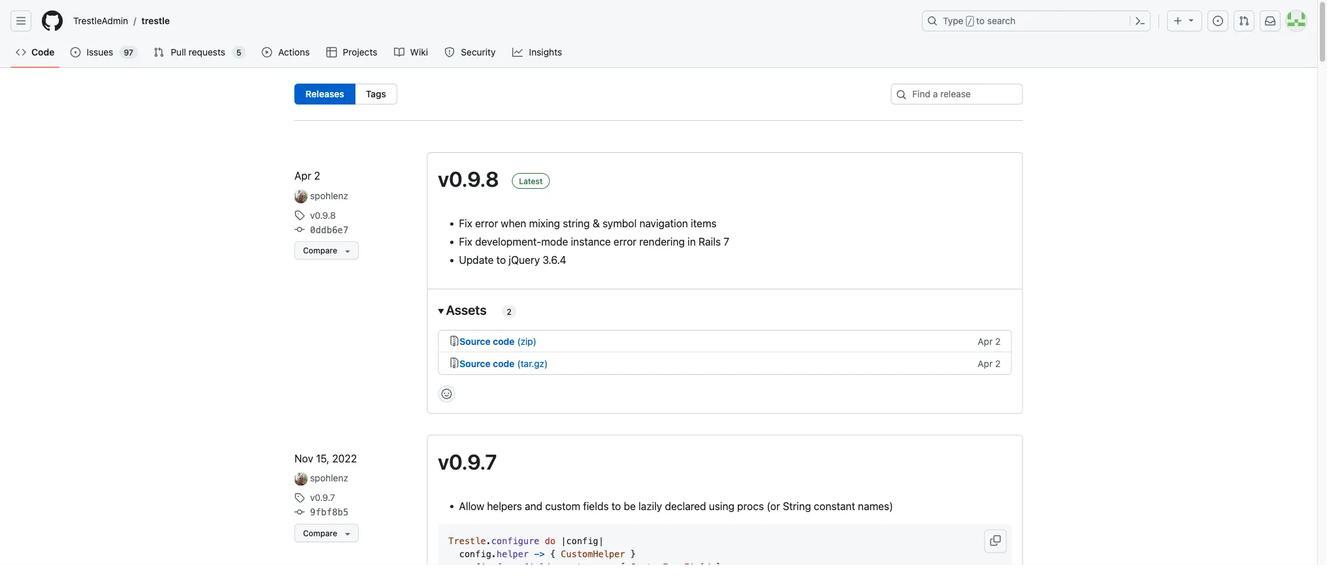 Task type: locate. For each thing, give the bounding box(es) containing it.
trestle . configure do | config
[[449, 536, 599, 546]]

|
[[449, 536, 604, 559], [561, 536, 566, 546]]

releases and tags element
[[295, 84, 886, 105]]

shield image
[[444, 47, 455, 58]]

1 vertical spatial file zip image
[[449, 358, 460, 368]]

spohlenz up 0ddb6e7 at the left top
[[310, 190, 348, 201]]

file zip image up add or remove reactions image
[[449, 358, 460, 368]]

code link
[[10, 42, 60, 62]]

1 @spohlenz image from the top
[[295, 190, 308, 203]]

0 vertical spatial config
[[566, 536, 599, 546]]

5
[[237, 48, 242, 57]]

issue opened image
[[70, 47, 81, 58]]

/ left trestle
[[133, 15, 136, 26]]

0 horizontal spatial v0.9.8
[[310, 210, 336, 220]]

0 horizontal spatial /
[[133, 15, 136, 26]]

1 vertical spatial to
[[497, 254, 506, 266]]

. for config
[[491, 549, 497, 559]]

v0.9.7 link up 9fbf8b5 link
[[295, 491, 335, 505]]

1 vertical spatial @spohlenz image
[[295, 473, 308, 486]]

code for (tar.gz)
[[493, 358, 515, 369]]

. down the helpers
[[486, 536, 491, 546]]

1 vertical spatial apr
[[978, 336, 993, 347]]

2
[[314, 170, 320, 182], [507, 307, 512, 316], [996, 336, 1001, 347], [996, 358, 1001, 369]]

config down the trestle
[[459, 549, 491, 559]]

}
[[631, 549, 636, 559]]

compare button down the 9fbf8b5
[[295, 524, 359, 542]]

spohlenz link for 15,
[[310, 473, 348, 484]]

. down the configure
[[491, 549, 497, 559]]

0 vertical spatial .
[[486, 536, 491, 546]]

projects link
[[321, 42, 384, 62]]

@spohlenz image up tag icon
[[295, 190, 308, 203]]

1 file zip image from the top
[[449, 336, 460, 346]]

actions
[[278, 47, 310, 58]]

tags
[[366, 89, 386, 99]]

apr 2 for source code (zip)
[[978, 336, 1001, 347]]

0 vertical spatial fix
[[459, 217, 473, 230]]

source down source code (zip)
[[460, 358, 491, 369]]

1 vertical spatial source
[[460, 358, 491, 369]]

v0.9.8 link left latest
[[438, 167, 499, 192]]

pull
[[171, 47, 186, 58]]

2 compare from the top
[[303, 529, 337, 538]]

2 file zip image from the top
[[449, 358, 460, 368]]

config up 'customhelper'
[[566, 536, 599, 546]]

0 horizontal spatial v0.9.8 link
[[295, 208, 336, 222]]

development-
[[475, 236, 541, 248]]

nov 15, 2022
[[295, 452, 357, 465]]

to down development-
[[497, 254, 506, 266]]

source
[[460, 336, 491, 347], [460, 358, 491, 369]]

error
[[475, 217, 498, 230], [614, 236, 637, 248]]

0 vertical spatial compare button
[[295, 241, 359, 260]]

1 horizontal spatial /
[[968, 17, 973, 26]]

@spohlenz image up tag image
[[295, 473, 308, 486]]

1 vertical spatial code
[[493, 358, 515, 369]]

1 horizontal spatial v0.9.7 link
[[438, 449, 497, 474]]

/ inside type / to search
[[968, 17, 973, 26]]

/ right type
[[968, 17, 973, 26]]

0 vertical spatial spohlenz link
[[310, 190, 348, 201]]

1 vertical spatial .
[[491, 549, 497, 559]]

@spohlenz image for nov 15, 2022
[[295, 473, 308, 486]]

0 vertical spatial spohlenz
[[310, 190, 348, 201]]

search image
[[896, 90, 907, 100]]

names)
[[858, 500, 893, 512]]

0 vertical spatial file zip image
[[449, 336, 460, 346]]

spohlenz link
[[310, 190, 348, 201], [310, 473, 348, 484]]

actions link
[[257, 42, 316, 62]]

lazily
[[639, 500, 662, 512]]

apr 2
[[295, 170, 320, 182], [978, 336, 1001, 347], [978, 358, 1001, 369]]

compare down 9fbf8b5 link
[[303, 529, 337, 538]]

@spohlenz image
[[295, 190, 308, 203], [295, 473, 308, 486]]

0 horizontal spatial config
[[459, 549, 491, 559]]

string
[[783, 500, 811, 512]]

0 vertical spatial compare
[[303, 246, 337, 255]]

compare down 0ddb6e7 link
[[303, 246, 337, 255]]

0 horizontal spatial triangle down image
[[343, 529, 353, 539]]

0 vertical spatial @spohlenz image
[[295, 190, 308, 203]]

/ inside trestleadmin / trestle
[[133, 15, 136, 26]]

1 compare button from the top
[[295, 241, 359, 260]]

0 vertical spatial source
[[460, 336, 491, 347]]

0 vertical spatial code
[[493, 336, 515, 347]]

apr
[[295, 170, 311, 182], [978, 336, 993, 347], [978, 358, 993, 369]]

2 vertical spatial to
[[612, 500, 621, 512]]

pull requests
[[171, 47, 225, 58]]

issues
[[87, 47, 113, 58]]

1 code from the top
[[493, 336, 515, 347]]

code for (zip)
[[493, 336, 515, 347]]

book image
[[394, 47, 405, 58]]

compare button down 0ddb6e7 at the left top
[[295, 241, 359, 260]]

config
[[566, 536, 599, 546], [459, 549, 491, 559]]

commit image
[[295, 224, 305, 235]]

1 horizontal spatial triangle down image
[[1186, 15, 1197, 25]]

.
[[486, 536, 491, 546], [491, 549, 497, 559]]

/ for trestleadmin
[[133, 15, 136, 26]]

1 vertical spatial spohlenz link
[[310, 473, 348, 484]]

0 vertical spatial v0.9.7
[[438, 449, 497, 474]]

issue opened image
[[1213, 16, 1224, 26]]

triangle down image
[[343, 246, 353, 256]]

triangle down image
[[1186, 15, 1197, 25], [343, 529, 353, 539]]

1 horizontal spatial v0.9.8
[[438, 167, 499, 192]]

helper
[[497, 549, 529, 559]]

git pull request image
[[1239, 16, 1250, 26]]

type
[[943, 15, 964, 26]]

fix error when mixing string & symbol navigation items fix development-mode instance error rendering in rails 7 update to jquery 3.6.4
[[459, 217, 730, 266]]

2 vertical spatial apr
[[978, 358, 993, 369]]

v0.9.8 link up 0ddb6e7 link
[[295, 208, 336, 222]]

commit image
[[295, 507, 305, 518]]

(tar.gz)
[[517, 358, 548, 369]]

to left search
[[977, 15, 985, 26]]

compare
[[303, 246, 337, 255], [303, 529, 337, 538]]

spohlenz link up 0ddb6e7 at the left top
[[310, 190, 348, 201]]

0 vertical spatial apr
[[295, 170, 311, 182]]

config . helper -> { customhelper }
[[459, 549, 636, 559]]

v0.9.7
[[438, 449, 497, 474], [310, 492, 335, 503]]

fix
[[459, 217, 473, 230], [459, 236, 473, 248]]

2 compare button from the top
[[295, 524, 359, 542]]

1 spohlenz from the top
[[310, 190, 348, 201]]

wiki link
[[389, 42, 434, 62]]

1 vertical spatial v0.9.7 link
[[295, 491, 335, 505]]

7
[[724, 236, 730, 248]]

trestle
[[449, 536, 486, 546]]

v0.9.7 link up allow
[[438, 449, 497, 474]]

2 spohlenz link from the top
[[310, 473, 348, 484]]

v0.9.7 up 9fbf8b5 link
[[310, 492, 335, 503]]

1 vertical spatial spohlenz
[[310, 473, 348, 484]]

fields
[[583, 500, 609, 512]]

spohlenz down nov 15, 2022
[[310, 473, 348, 484]]

rendering
[[640, 236, 685, 248]]

requests
[[189, 47, 225, 58]]

error down symbol
[[614, 236, 637, 248]]

1 vertical spatial v0.9.8
[[310, 210, 336, 220]]

v0.9.7 up allow
[[438, 449, 497, 474]]

navigation
[[640, 217, 688, 230]]

allow helpers and custom fields to be lazily declared using procs (or string constant names)
[[459, 500, 893, 512]]

0 vertical spatial v0.9.8
[[438, 167, 499, 192]]

. for trestle
[[486, 536, 491, 546]]

2 vertical spatial apr 2
[[978, 358, 1001, 369]]

error left when at the left of the page
[[475, 217, 498, 230]]

source down assets
[[460, 336, 491, 347]]

do
[[545, 536, 556, 546]]

latest
[[519, 176, 543, 186]]

2 horizontal spatial to
[[977, 15, 985, 26]]

copy image
[[991, 536, 1001, 546]]

code image
[[16, 47, 26, 58]]

1 vertical spatial error
[[614, 236, 637, 248]]

2 spohlenz from the top
[[310, 473, 348, 484]]

1 vertical spatial apr 2
[[978, 336, 1001, 347]]

1 horizontal spatial v0.9.8 link
[[438, 167, 499, 192]]

spohlenz link for 2
[[310, 190, 348, 201]]

2 code from the top
[[493, 358, 515, 369]]

to
[[977, 15, 985, 26], [497, 254, 506, 266], [612, 500, 621, 512]]

notifications image
[[1266, 16, 1276, 26]]

0 horizontal spatial to
[[497, 254, 506, 266]]

0 vertical spatial v0.9.8 link
[[438, 167, 499, 192]]

triangle down image down the 9fbf8b5
[[343, 529, 353, 539]]

tag image
[[295, 210, 305, 220]]

source for source code (zip)
[[460, 336, 491, 347]]

v0.9.8 link
[[438, 167, 499, 192], [295, 208, 336, 222]]

1 compare from the top
[[303, 246, 337, 255]]

spohlenz link down nov 15, 2022
[[310, 473, 348, 484]]

be
[[624, 500, 636, 512]]

apr 2 for source code (tar.gz)
[[978, 358, 1001, 369]]

triangle down image right plus image
[[1186, 15, 1197, 25]]

code
[[493, 336, 515, 347], [493, 358, 515, 369]]

mixing
[[529, 217, 560, 230]]

compare for 2
[[303, 246, 337, 255]]

file zip image
[[449, 336, 460, 346], [449, 358, 460, 368]]

list
[[68, 10, 914, 31]]

0 horizontal spatial v0.9.7 link
[[295, 491, 335, 505]]

1 horizontal spatial v0.9.7
[[438, 449, 497, 474]]

/
[[133, 15, 136, 26], [968, 17, 973, 26]]

0 vertical spatial error
[[475, 217, 498, 230]]

1 vertical spatial fix
[[459, 236, 473, 248]]

1 spohlenz link from the top
[[310, 190, 348, 201]]

1 vertical spatial compare
[[303, 529, 337, 538]]

2 @spohlenz image from the top
[[295, 473, 308, 486]]

in
[[688, 236, 696, 248]]

v0.9.8 left latest
[[438, 167, 499, 192]]

2022
[[332, 452, 357, 465]]

1 source from the top
[[460, 336, 491, 347]]

1 horizontal spatial to
[[612, 500, 621, 512]]

1 vertical spatial v0.9.8 link
[[295, 208, 336, 222]]

code down source code (zip)
[[493, 358, 515, 369]]

compare button
[[295, 241, 359, 260], [295, 524, 359, 542]]

mode
[[541, 236, 568, 248]]

2 source from the top
[[460, 358, 491, 369]]

1 fix from the top
[[459, 217, 473, 230]]

insights link
[[507, 42, 569, 62]]

v0.9.7 link
[[438, 449, 497, 474], [295, 491, 335, 505]]

apr for source code (tar.gz)
[[978, 358, 993, 369]]

to left "be"
[[612, 500, 621, 512]]

9fbf8b5
[[310, 507, 349, 518]]

apr for source code (zip)
[[978, 336, 993, 347]]

1 vertical spatial v0.9.7
[[310, 492, 335, 503]]

v0.9.8 up 0ddb6e7 link
[[310, 210, 336, 220]]

to inside fix error when mixing string & symbol navigation items fix development-mode instance error rendering in rails 7 update to jquery 3.6.4
[[497, 254, 506, 266]]

@spohlenz image for apr 2
[[295, 190, 308, 203]]

1 vertical spatial compare button
[[295, 524, 359, 542]]

custom
[[545, 500, 581, 512]]

15,
[[316, 452, 330, 465]]

spohlenz
[[310, 190, 348, 201], [310, 473, 348, 484]]

spohlenz for 2
[[310, 190, 348, 201]]

3.6.4
[[543, 254, 566, 266]]

/ for type
[[968, 17, 973, 26]]

code up source code (tar.gz) at the left of page
[[493, 336, 515, 347]]

v0.9.8
[[438, 167, 499, 192], [310, 210, 336, 220]]

file zip image down assets
[[449, 336, 460, 346]]



Task type: describe. For each thing, give the bounding box(es) containing it.
(or
[[767, 500, 780, 512]]

symbol
[[603, 217, 637, 230]]

trestle link
[[136, 10, 175, 31]]

tag image
[[295, 493, 305, 503]]

0 vertical spatial v0.9.7 link
[[438, 449, 497, 474]]

configure
[[491, 536, 540, 546]]

search
[[988, 15, 1016, 26]]

97
[[124, 48, 133, 57]]

add or remove reactions element
[[438, 386, 455, 403]]

git pull request image
[[154, 47, 164, 58]]

allow
[[459, 500, 484, 512]]

Find a release search field
[[891, 84, 1023, 105]]

code
[[31, 47, 54, 58]]

list containing trestleadmin / trestle
[[68, 10, 914, 31]]

1 | from the left
[[449, 536, 604, 559]]

insights
[[529, 47, 562, 58]]

instance
[[571, 236, 611, 248]]

source code (zip)
[[460, 336, 537, 347]]

type / to search
[[943, 15, 1016, 26]]

0 horizontal spatial v0.9.7
[[310, 492, 335, 503]]

&
[[593, 217, 600, 230]]

source for source code (tar.gz)
[[460, 358, 491, 369]]

compare button for 2
[[295, 241, 359, 260]]

plus image
[[1173, 16, 1184, 26]]

customhelper
[[561, 549, 625, 559]]

0 vertical spatial to
[[977, 15, 985, 26]]

tags link
[[355, 84, 397, 105]]

2 | from the left
[[561, 536, 566, 546]]

items
[[691, 217, 717, 230]]

graph image
[[513, 47, 523, 58]]

{
[[550, 549, 556, 559]]

0ddb6e7 link
[[295, 224, 349, 235]]

1 horizontal spatial error
[[614, 236, 637, 248]]

latest link
[[512, 173, 550, 189]]

homepage image
[[42, 10, 63, 31]]

releases link
[[295, 84, 355, 105]]

source code (tar.gz)
[[460, 358, 548, 369]]

0 vertical spatial triangle down image
[[1186, 15, 1197, 25]]

compare button for 15,
[[295, 524, 359, 542]]

2 fix from the top
[[459, 236, 473, 248]]

file zip image for source code (zip)
[[449, 336, 460, 346]]

projects
[[343, 47, 377, 58]]

play image
[[262, 47, 272, 58]]

1 horizontal spatial config
[[566, 536, 599, 546]]

1 vertical spatial config
[[459, 549, 491, 559]]

string
[[563, 217, 590, 230]]

0ddb6e7
[[310, 224, 349, 235]]

constant
[[814, 500, 856, 512]]

-
[[534, 549, 540, 559]]

trestleadmin link
[[68, 10, 133, 31]]

jquery
[[509, 254, 540, 266]]

and
[[525, 500, 543, 512]]

security link
[[439, 42, 502, 62]]

procs
[[738, 500, 764, 512]]

0 horizontal spatial error
[[475, 217, 498, 230]]

releases
[[306, 89, 344, 99]]

1 vertical spatial triangle down image
[[343, 529, 353, 539]]

declared
[[665, 500, 706, 512]]

9fbf8b5 link
[[295, 507, 349, 518]]

wiki
[[410, 47, 428, 58]]

trestleadmin
[[73, 15, 128, 26]]

table image
[[326, 47, 337, 58]]

when
[[501, 217, 527, 230]]

(zip)
[[517, 336, 537, 347]]

0 vertical spatial apr 2
[[295, 170, 320, 182]]

nov
[[295, 452, 313, 465]]

update
[[459, 254, 494, 266]]

helpers
[[487, 500, 522, 512]]

trestleadmin / trestle
[[73, 15, 170, 26]]

rails
[[699, 236, 721, 248]]

using
[[709, 500, 735, 512]]

>
[[540, 549, 545, 559]]

command palette image
[[1135, 16, 1146, 26]]

security
[[461, 47, 496, 58]]

compare for 15,
[[303, 529, 337, 538]]

file zip image for source code (tar.gz)
[[449, 358, 460, 368]]

spohlenz for 15,
[[310, 473, 348, 484]]

trestle
[[141, 15, 170, 26]]

add or remove reactions image
[[441, 389, 452, 399]]

assets
[[446, 302, 487, 317]]



Task type: vqa. For each thing, say whether or not it's contained in the screenshot.
the bottom dot fill image
no



